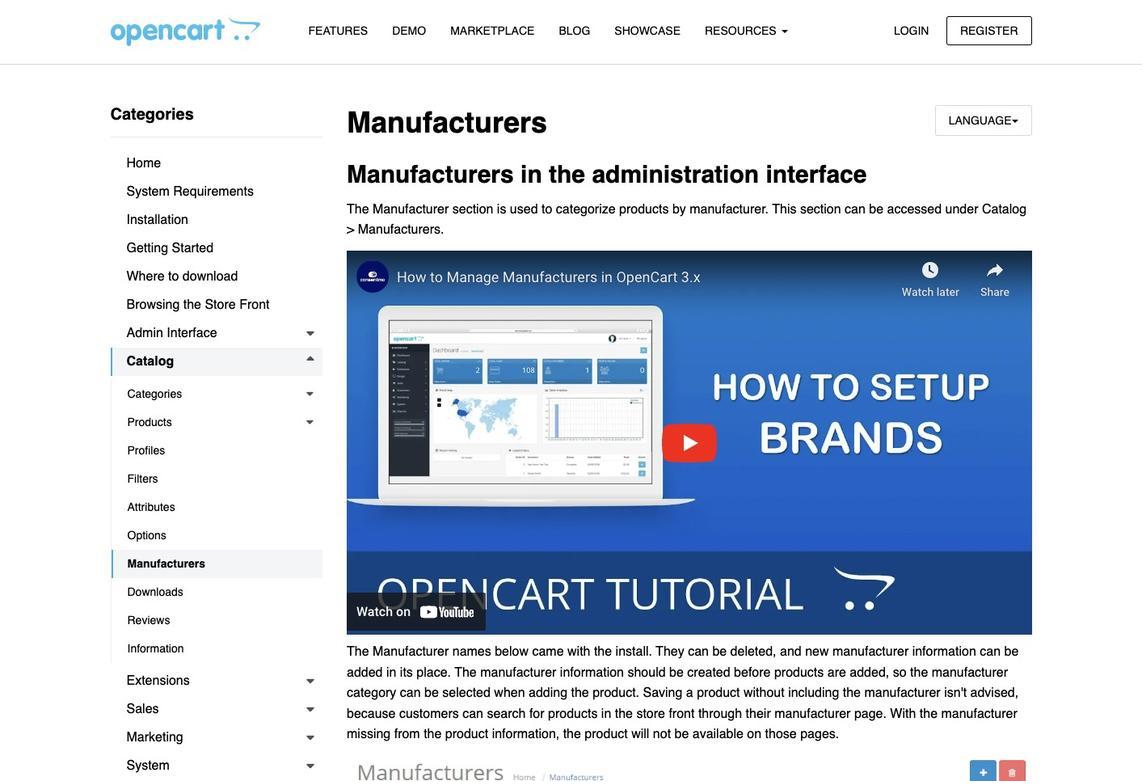 Task type: locate. For each thing, give the bounding box(es) containing it.
can down its
[[400, 686, 421, 700]]

1 horizontal spatial section
[[800, 202, 841, 216]]

their
[[746, 707, 771, 721]]

section down "interface"
[[800, 202, 841, 216]]

when
[[494, 686, 525, 700]]

be right not
[[675, 727, 689, 742]]

2 vertical spatial manufacturers
[[127, 557, 205, 570]]

in up the used
[[521, 160, 542, 189]]

can down "interface"
[[845, 202, 866, 216]]

manufacturer.
[[690, 202, 769, 216]]

started
[[172, 241, 214, 256]]

added
[[347, 665, 383, 680]]

the up added
[[347, 644, 369, 659]]

product left will
[[585, 727, 628, 742]]

manufacturer inside the manufacturer names below came with the install. they can be deleted, and new manufacturer information can be added in its place. the manufacturer information should be created before products are added, so the manufacturer category can be selected when adding the product. saving a product without including the manufacturer isn't advised, because customers can search for products in the store front through their manufacturer page. with the manufacturer missing from the product information, the product will not be available on those pages.
[[373, 644, 449, 659]]

used
[[510, 202, 538, 216]]

categories up products
[[127, 387, 182, 400]]

catalog down 'admin'
[[127, 354, 174, 369]]

marketing
[[127, 730, 183, 745]]

language
[[949, 114, 1012, 127]]

sales link
[[110, 695, 323, 724]]

2 vertical spatial in
[[601, 707, 612, 721]]

blog
[[559, 24, 591, 37]]

system down the home
[[127, 184, 170, 199]]

manufacturers
[[347, 106, 547, 139], [347, 160, 514, 189], [127, 557, 205, 570]]

interface
[[766, 160, 867, 189]]

and
[[780, 644, 802, 659]]

0 horizontal spatial to
[[168, 269, 179, 284]]

admin interface
[[127, 326, 217, 340]]

1 horizontal spatial in
[[521, 160, 542, 189]]

be up created
[[713, 644, 727, 659]]

register link
[[947, 16, 1032, 45]]

the
[[549, 160, 585, 189], [183, 298, 201, 312], [594, 644, 612, 659], [911, 665, 928, 680], [571, 686, 589, 700], [843, 686, 861, 700], [615, 707, 633, 721], [920, 707, 938, 721], [424, 727, 442, 742], [563, 727, 581, 742]]

the inside the manufacturer section is used to categorize products by manufacturer. this section can be accessed under catalog > manufacturers.
[[347, 202, 369, 216]]

browsing the store front
[[127, 298, 270, 312]]

before
[[734, 665, 771, 680]]

system requirements link
[[110, 178, 323, 206]]

because
[[347, 707, 396, 721]]

product.
[[593, 686, 640, 700]]

products down and
[[775, 665, 824, 680]]

products
[[127, 416, 172, 429]]

2 system from the top
[[127, 758, 170, 773]]

manufacturer down including
[[775, 707, 851, 721]]

browsing the store front link
[[110, 291, 323, 319]]

categorize
[[556, 202, 616, 216]]

information
[[913, 644, 977, 659], [560, 665, 624, 680]]

0 vertical spatial information
[[913, 644, 977, 659]]

1 system from the top
[[127, 184, 170, 199]]

install.
[[616, 644, 652, 659]]

in
[[521, 160, 542, 189], [386, 665, 397, 680], [601, 707, 612, 721]]

1 vertical spatial manufacturer
[[373, 644, 449, 659]]

getting
[[127, 241, 168, 256]]

2 horizontal spatial in
[[601, 707, 612, 721]]

1 vertical spatial categories
[[127, 387, 182, 400]]

will
[[632, 727, 650, 742]]

2 vertical spatial the
[[455, 665, 477, 680]]

be left accessed
[[869, 202, 884, 216]]

1 vertical spatial system
[[127, 758, 170, 773]]

from
[[394, 727, 420, 742]]

0 horizontal spatial section
[[453, 202, 494, 216]]

resources link
[[693, 17, 800, 45]]

catalog right under
[[982, 202, 1027, 216]]

manufacturer up manufacturers.
[[373, 202, 449, 216]]

products down adding at the left bottom
[[548, 707, 598, 721]]

categories up the home
[[110, 105, 194, 124]]

manufacturer
[[833, 644, 909, 659], [480, 665, 557, 680], [932, 665, 1008, 680], [865, 686, 941, 700], [775, 707, 851, 721], [942, 707, 1018, 721]]

search
[[487, 707, 526, 721]]

manufacturers for manufacturers in the administration interface
[[347, 160, 514, 189]]

to inside the manufacturer section is used to categorize products by manufacturer. this section can be accessed under catalog > manufacturers.
[[542, 202, 553, 216]]

product
[[697, 686, 740, 700], [445, 727, 489, 742], [585, 727, 628, 742]]

adding
[[529, 686, 568, 700]]

admin
[[127, 326, 163, 340]]

on
[[747, 727, 762, 742]]

0 horizontal spatial information
[[560, 665, 624, 680]]

1 vertical spatial products
[[775, 665, 824, 680]]

information,
[[492, 727, 560, 742]]

reviews
[[127, 614, 170, 627]]

system down marketing
[[127, 758, 170, 773]]

manufacturer for manufacturers.
[[373, 202, 449, 216]]

information up isn't
[[913, 644, 977, 659]]

products
[[619, 202, 669, 216], [775, 665, 824, 680], [548, 707, 598, 721]]

new
[[805, 644, 829, 659]]

1 horizontal spatial to
[[542, 202, 553, 216]]

products inside the manufacturer section is used to categorize products by manufacturer. this section can be accessed under catalog > manufacturers.
[[619, 202, 669, 216]]

manufacturers.
[[358, 223, 444, 237]]

0 vertical spatial categories
[[110, 105, 194, 124]]

0 vertical spatial in
[[521, 160, 542, 189]]

section
[[453, 202, 494, 216], [800, 202, 841, 216]]

1 horizontal spatial products
[[619, 202, 669, 216]]

to right where
[[168, 269, 179, 284]]

section left is
[[453, 202, 494, 216]]

under
[[946, 202, 979, 216]]

the up selected
[[455, 665, 477, 680]]

names
[[453, 644, 491, 659]]

0 vertical spatial system
[[127, 184, 170, 199]]

0 vertical spatial manufacturer
[[373, 202, 449, 216]]

0 horizontal spatial product
[[445, 727, 489, 742]]

in down 'product.'
[[601, 707, 612, 721]]

login link
[[880, 16, 943, 45]]

front
[[239, 298, 270, 312]]

product down selected
[[445, 727, 489, 742]]

1 manufacturer from the top
[[373, 202, 449, 216]]

be inside the manufacturer section is used to categorize products by manufacturer. this section can be accessed under catalog > manufacturers.
[[869, 202, 884, 216]]

manufacturer inside the manufacturer section is used to categorize products by manufacturer. this section can be accessed under catalog > manufacturers.
[[373, 202, 449, 216]]

products left by
[[619, 202, 669, 216]]

can up the advised,
[[980, 644, 1001, 659]]

through
[[699, 707, 742, 721]]

options
[[127, 529, 166, 542]]

the up >
[[347, 202, 369, 216]]

information down with
[[560, 665, 624, 680]]

0 vertical spatial catalog
[[982, 202, 1027, 216]]

getting started
[[127, 241, 214, 256]]

home link
[[110, 150, 323, 178]]

by
[[673, 202, 686, 216]]

manufacturer up with
[[865, 686, 941, 700]]

are
[[828, 665, 846, 680]]

options link
[[111, 522, 323, 550]]

2 vertical spatial products
[[548, 707, 598, 721]]

created
[[688, 665, 731, 680]]

1 vertical spatial the
[[347, 644, 369, 659]]

2 manufacturer from the top
[[373, 644, 449, 659]]

this
[[772, 202, 797, 216]]

register
[[961, 24, 1018, 37]]

in left its
[[386, 665, 397, 680]]

should
[[628, 665, 666, 680]]

administration
[[592, 160, 759, 189]]

manufacturer up its
[[373, 644, 449, 659]]

features link
[[296, 17, 380, 45]]

information link
[[111, 635, 323, 663]]

1 vertical spatial in
[[386, 665, 397, 680]]

product up through
[[697, 686, 740, 700]]

can up created
[[688, 644, 709, 659]]

sales
[[127, 702, 159, 716]]

to right the used
[[542, 202, 553, 216]]

download
[[183, 269, 238, 284]]

1 horizontal spatial catalog
[[982, 202, 1027, 216]]

below
[[495, 644, 529, 659]]

1 vertical spatial manufacturers
[[347, 160, 514, 189]]

front
[[669, 707, 695, 721]]

system
[[127, 184, 170, 199], [127, 758, 170, 773]]

0 vertical spatial the
[[347, 202, 369, 216]]

0 horizontal spatial products
[[548, 707, 598, 721]]

including
[[788, 686, 840, 700]]

0 horizontal spatial catalog
[[127, 354, 174, 369]]

0 vertical spatial to
[[542, 202, 553, 216]]

admin interface link
[[110, 319, 323, 348]]

installation link
[[110, 206, 323, 234]]

features
[[308, 24, 368, 37]]

can inside the manufacturer section is used to categorize products by manufacturer. this section can be accessed under catalog > manufacturers.
[[845, 202, 866, 216]]

0 vertical spatial products
[[619, 202, 669, 216]]

catalog link
[[110, 348, 323, 376]]



Task type: vqa. For each thing, say whether or not it's contained in the screenshot.
first System
yes



Task type: describe. For each thing, give the bounding box(es) containing it.
opencart - open source shopping cart solution image
[[110, 17, 260, 46]]

attributes
[[127, 501, 175, 513]]

with
[[568, 644, 591, 659]]

is
[[497, 202, 507, 216]]

interface
[[167, 326, 217, 340]]

where to download link
[[110, 263, 323, 291]]

marketplace link
[[438, 17, 547, 45]]

home
[[127, 156, 161, 171]]

1 section from the left
[[453, 202, 494, 216]]

system requirements
[[127, 184, 254, 199]]

pages.
[[801, 727, 840, 742]]

downloads
[[127, 585, 183, 598]]

blog link
[[547, 17, 603, 45]]

those
[[765, 727, 797, 742]]

be down place.
[[425, 686, 439, 700]]

system for system requirements
[[127, 184, 170, 199]]

manufacturer for added
[[373, 644, 449, 659]]

browsing
[[127, 298, 180, 312]]

the for the manufacturer section is used to categorize products by manufacturer. this section can be accessed under catalog > manufacturers.
[[347, 202, 369, 216]]

installation
[[127, 213, 188, 227]]

for
[[530, 707, 545, 721]]

1 vertical spatial catalog
[[127, 354, 174, 369]]

attributes link
[[111, 493, 323, 522]]

language button
[[935, 105, 1032, 136]]

1 vertical spatial information
[[560, 665, 624, 680]]

0 vertical spatial manufacturers
[[347, 106, 547, 139]]

extensions link
[[110, 667, 323, 695]]

demo link
[[380, 17, 438, 45]]

store
[[637, 707, 665, 721]]

saving
[[643, 686, 683, 700]]

manufacturer up added,
[[833, 644, 909, 659]]

catalog inside the manufacturer section is used to categorize products by manufacturer. this section can be accessed under catalog > manufacturers.
[[982, 202, 1027, 216]]

manufacturers link
[[111, 550, 323, 578]]

filters
[[127, 472, 158, 485]]

its
[[400, 665, 413, 680]]

login
[[894, 24, 929, 37]]

requirements
[[173, 184, 254, 199]]

they
[[656, 644, 685, 659]]

extensions
[[127, 674, 190, 688]]

2 section from the left
[[800, 202, 841, 216]]

page.
[[855, 707, 887, 721]]

1 horizontal spatial product
[[585, 727, 628, 742]]

marketplace
[[451, 24, 535, 37]]

advised,
[[971, 686, 1019, 700]]

selected
[[443, 686, 491, 700]]

>
[[347, 223, 354, 237]]

profiles link
[[111, 437, 323, 465]]

0 horizontal spatial in
[[386, 665, 397, 680]]

look manufacturer image
[[347, 756, 1032, 781]]

2 horizontal spatial products
[[775, 665, 824, 680]]

available
[[693, 727, 744, 742]]

showcase link
[[603, 17, 693, 45]]

be up the advised,
[[1005, 644, 1019, 659]]

categories link
[[111, 380, 323, 408]]

showcase
[[615, 24, 681, 37]]

resources
[[705, 24, 780, 37]]

the for the manufacturer names below came with the install. they can be deleted, and new manufacturer information can be added in its place. the manufacturer information should be created before products are added, so the manufacturer category can be selected when adding the product. saving a product without including the manufacturer isn't advised, because customers can search for products in the store front through their manufacturer page. with the manufacturer missing from the product information, the product will not be available on those pages.
[[347, 644, 369, 659]]

so
[[893, 665, 907, 680]]

without
[[744, 686, 785, 700]]

can down selected
[[463, 707, 484, 721]]

manufacturer down below
[[480, 665, 557, 680]]

added,
[[850, 665, 890, 680]]

store
[[205, 298, 236, 312]]

system for system
[[127, 758, 170, 773]]

accessed
[[887, 202, 942, 216]]

marketing link
[[110, 724, 323, 752]]

be down they on the bottom of page
[[670, 665, 684, 680]]

not
[[653, 727, 671, 742]]

filters link
[[111, 465, 323, 493]]

manufacturer up isn't
[[932, 665, 1008, 680]]

customers
[[399, 707, 459, 721]]

manufacturer down the advised,
[[942, 707, 1018, 721]]

demo
[[392, 24, 426, 37]]

manufacturers for manufacturers link
[[127, 557, 205, 570]]

1 vertical spatial to
[[168, 269, 179, 284]]

a
[[686, 686, 694, 700]]

category
[[347, 686, 397, 700]]

products link
[[111, 408, 323, 437]]

where
[[127, 269, 165, 284]]

reviews link
[[111, 606, 323, 635]]

where to download
[[127, 269, 238, 284]]

1 horizontal spatial information
[[913, 644, 977, 659]]

manufacturers in the administration interface
[[347, 160, 867, 189]]

the manufacturer section is used to categorize products by manufacturer. this section can be accessed under catalog > manufacturers.
[[347, 202, 1027, 237]]

information
[[127, 642, 184, 655]]

profiles
[[127, 444, 165, 457]]

deleted,
[[731, 644, 777, 659]]

missing
[[347, 727, 391, 742]]

came
[[532, 644, 564, 659]]

2 horizontal spatial product
[[697, 686, 740, 700]]



